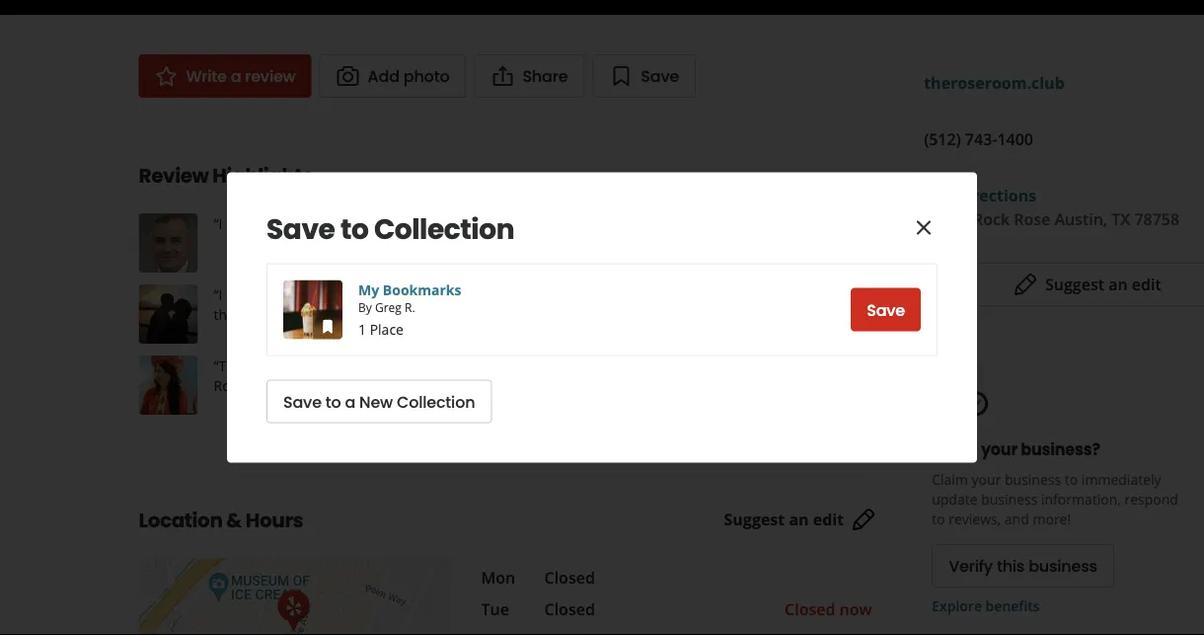 Task type: locate. For each thing, give the bounding box(es) containing it.
edit inside location & hours element
[[814, 509, 845, 531]]

0 vertical spatial "
[[214, 214, 219, 233]]

1 horizontal spatial this
[[949, 439, 978, 461]]

up left escalator..
[[668, 214, 685, 233]]

this for is this your business? claim your business to immediately update business information, respond to reviews, and more!
[[949, 439, 978, 461]]

&
[[227, 507, 242, 535]]

to left come
[[718, 357, 731, 375]]

for
[[840, 285, 859, 304], [419, 357, 438, 375]]

edit
[[1133, 274, 1162, 295], [814, 509, 845, 531]]

0 vertical spatial about
[[336, 214, 374, 233]]

"
[[214, 214, 219, 233], [214, 285, 219, 304], [214, 357, 219, 375]]

" for " thank you so much to kaleigh
[[214, 357, 219, 375]]

new
[[360, 391, 393, 413]]

1 horizontal spatial rose
[[1015, 209, 1051, 230]]

rose inside for making us feel so good about our decision to come to the rose room.
[[818, 357, 849, 375]]

the left escalator..
[[689, 214, 710, 233]]

1 vertical spatial go
[[414, 285, 430, 304]]

2 down " thank you so much to kaleigh
[[280, 376, 288, 395]]

the right r.
[[454, 285, 476, 304]]

1 horizontal spatial about
[[593, 357, 631, 375]]

0 vertical spatial 2
[[345, 305, 353, 324]]

1 horizontal spatial up
[[668, 214, 685, 233]]

0 vertical spatial for
[[840, 285, 859, 304]]

1 vertical spatial edit
[[814, 509, 845, 531]]

is
[[933, 439, 946, 461]]

a right write
[[231, 65, 241, 87]]

0 vertical spatial a
[[231, 65, 241, 87]]

2 horizontal spatial this
[[997, 556, 1025, 578]]

map image
[[139, 559, 450, 635]]

loved down review highlights at the top left of page
[[226, 214, 261, 233]]

tue
[[481, 599, 510, 620]]

i left didn't
[[642, 285, 646, 304]]

0 vertical spatial this
[[378, 214, 401, 233]]

collection
[[374, 210, 515, 249], [397, 391, 475, 413]]

0 horizontal spatial in
[[264, 376, 277, 395]]

i inside only because i didn't know it was connected for the hookah bar!.
[[642, 285, 646, 304]]

save button
[[593, 55, 696, 98], [852, 288, 921, 331]]

0 vertical spatial business
[[1005, 470, 1062, 489]]

0 horizontal spatial suggest
[[724, 509, 785, 531]]

bookmarks
[[383, 280, 462, 299]]

anticipation up only
[[524, 214, 600, 233]]

this up benefits
[[997, 556, 1025, 578]]

anticipation
[[524, 214, 600, 233], [289, 285, 365, 304]]

business
[[1005, 470, 1062, 489], [982, 490, 1038, 509], [1029, 556, 1098, 578]]

highlights
[[213, 162, 313, 190]]

1 horizontal spatial for
[[840, 285, 859, 304]]

explore benefits
[[933, 597, 1041, 615]]

" down review highlights at the top left of page
[[214, 214, 219, 233]]

suggest an edit down tx
[[1046, 274, 1162, 295]]

1 horizontal spatial an
[[1109, 274, 1128, 295]]

it
[[729, 285, 737, 304]]

so inside for making us feel so good about our decision to come to the rose room.
[[538, 357, 553, 375]]

0 vertical spatial in 2 reviews button
[[325, 305, 407, 324]]

up
[[668, 214, 685, 233], [434, 285, 451, 304]]

closed right tue
[[545, 599, 595, 620]]

i
[[219, 214, 223, 233], [453, 214, 457, 233], [219, 285, 223, 304], [642, 285, 646, 304]]

save down " thank you so much to kaleigh
[[283, 391, 322, 413]]

the right place..
[[499, 214, 520, 233]]

0 horizontal spatial rose
[[818, 357, 849, 375]]

0 horizontal spatial this
[[378, 214, 401, 233]]

collection up bookmarks
[[374, 210, 515, 249]]

0 horizontal spatial an
[[790, 509, 809, 531]]

0 vertical spatial suggest
[[1046, 274, 1105, 295]]

didn't
[[650, 285, 687, 304]]

0 vertical spatial rose
[[1015, 209, 1051, 230]]

rose right the the at the right bottom of page
[[818, 357, 849, 375]]

1 vertical spatial you
[[387, 285, 411, 304]]

location
[[139, 507, 223, 535]]

suggest an edit left 24 pencil v2 icon
[[724, 509, 845, 531]]

i right cassandra t. image
[[219, 285, 223, 304]]

1 vertical spatial reviews
[[292, 376, 343, 395]]

decision
[[661, 357, 714, 375]]

your right claim
[[972, 470, 1002, 489]]

to down update
[[933, 510, 946, 528]]

11500
[[925, 209, 970, 230]]

rose right rock
[[1015, 209, 1051, 230]]

about
[[336, 214, 374, 233], [593, 357, 631, 375]]

photo
[[404, 65, 450, 87]]

in 2 reviews button down the my
[[325, 305, 407, 324]]

save to collection region
[[267, 210, 938, 423]]

edit left 24 pencil v2 icon
[[814, 509, 845, 531]]

1 vertical spatial suggest an edit
[[724, 509, 845, 531]]

0 horizontal spatial go
[[414, 285, 430, 304]]

edit down 78758 at the top right
[[1133, 274, 1162, 295]]

anticipation up the """
[[289, 285, 365, 304]]

24 camera v2 image
[[336, 65, 360, 88]]

as up " in 2 reviews
[[369, 285, 383, 304]]

collection down making
[[397, 391, 475, 413]]

about right "everything" at the left top of the page
[[336, 214, 374, 233]]

go up didn't
[[649, 214, 664, 233]]

2 " from the top
[[214, 285, 219, 304]]

closed
[[545, 567, 595, 589], [545, 599, 595, 620], [785, 599, 836, 620]]

0 vertical spatial in
[[328, 305, 341, 324]]

closed for mon
[[545, 567, 595, 589]]

to down much in the left bottom of the page
[[326, 391, 341, 413]]

0 horizontal spatial suggest an edit
[[724, 509, 845, 531]]

1 vertical spatial up
[[434, 285, 451, 304]]

0 horizontal spatial as
[[369, 285, 383, 304]]

place.. button
[[405, 214, 449, 233]]

rose
[[1015, 209, 1051, 230], [818, 357, 849, 375]]

closed now
[[785, 599, 873, 620]]

0 horizontal spatial about
[[336, 214, 374, 233]]

1 horizontal spatial as
[[603, 214, 618, 233]]

loved
[[226, 214, 261, 233], [460, 214, 495, 233], [226, 285, 261, 304]]

closed right "mon"
[[545, 567, 595, 589]]

to
[[341, 210, 369, 249], [348, 357, 361, 375], [718, 357, 731, 375], [774, 357, 787, 375], [326, 391, 341, 413], [1065, 470, 1079, 489], [933, 510, 946, 528]]

region inside review highlights element
[[123, 214, 892, 415]]

2 so from the left
[[538, 357, 553, 375]]

making
[[442, 357, 489, 375]]

0 horizontal spatial up
[[434, 285, 451, 304]]

" up the room.
[[214, 357, 219, 375]]

1 vertical spatial in 2 reviews button
[[260, 376, 343, 395]]

1 horizontal spatial suggest an edit
[[1046, 274, 1162, 295]]

1 horizontal spatial suggest
[[1046, 274, 1105, 295]]

respond
[[1125, 490, 1179, 509]]

this inside review highlights element
[[378, 214, 401, 233]]

review
[[245, 65, 296, 87]]

in 2 reviews button for anticipation
[[325, 305, 407, 324]]

an left 24 pencil v2 icon
[[790, 509, 809, 531]]

rose inside get directions 11500 rock rose austin, tx 78758
[[1015, 209, 1051, 230]]

an inside location & hours element
[[790, 509, 809, 531]]

you
[[621, 214, 645, 233], [387, 285, 411, 304], [262, 357, 286, 375]]

0 vertical spatial go
[[649, 214, 664, 233]]

24 star v2 image
[[155, 65, 178, 88]]

go right 'greg'
[[414, 285, 430, 304]]

1 horizontal spatial save button
[[852, 288, 921, 331]]

0 vertical spatial edit
[[1133, 274, 1162, 295]]

region containing "
[[123, 214, 892, 415]]

save right connected
[[867, 299, 906, 321]]

in right the room.
[[264, 376, 277, 395]]

0 vertical spatial an
[[1109, 274, 1128, 295]]

photo of the rose room - austin, tx, us. dumbest thing i've ever seen image
[[579, 0, 1205, 15]]

0 horizontal spatial save button
[[593, 55, 696, 98]]

get
[[925, 185, 952, 206]]

1 vertical spatial for
[[419, 357, 438, 375]]

0 horizontal spatial so
[[289, 357, 304, 375]]

2 left by at top
[[345, 305, 353, 324]]

is this your business? claim your business to immediately update business information, respond to reviews, and more!
[[933, 439, 1179, 528]]

for left making
[[419, 357, 438, 375]]

"
[[320, 305, 325, 324]]

thank
[[219, 357, 258, 375]]

1 horizontal spatial so
[[538, 357, 553, 375]]

0 vertical spatial you
[[621, 214, 645, 233]]

add photo link
[[320, 55, 467, 98]]

this left place..
[[378, 214, 401, 233]]

2 horizontal spatial you
[[621, 214, 645, 233]]

(512) 743-1400
[[925, 129, 1034, 150]]

24 pencil v2 image
[[1014, 273, 1038, 297]]

an
[[1109, 274, 1128, 295], [790, 509, 809, 531]]

reviews
[[356, 305, 407, 324], [292, 376, 343, 395]]

my
[[359, 280, 379, 299]]

2
[[345, 305, 353, 324], [280, 376, 288, 395]]

cassandra t. image
[[139, 285, 198, 344]]

for right connected
[[840, 285, 859, 304]]

1 vertical spatial about
[[593, 357, 631, 375]]

0 vertical spatial as
[[603, 214, 618, 233]]

edit inside button
[[1133, 274, 1162, 295]]

for inside only because i didn't know it was connected for the hookah bar!.
[[840, 285, 859, 304]]

business down business?
[[1005, 470, 1062, 489]]

greg
[[375, 299, 402, 316]]

0 vertical spatial anticipation
[[524, 214, 600, 233]]

review
[[139, 162, 209, 190]]

directions
[[956, 185, 1037, 206]]

this right is
[[949, 439, 978, 461]]

1 vertical spatial a
[[345, 391, 356, 413]]

suggest an edit link
[[724, 508, 876, 532]]

1 " from the top
[[214, 214, 219, 233]]

mon
[[481, 567, 516, 589]]

vi y. image
[[139, 356, 198, 415]]

1 vertical spatial rose
[[818, 357, 849, 375]]

add
[[368, 65, 400, 87]]

business up 'and'
[[982, 490, 1038, 509]]

business down the more!
[[1029, 556, 1098, 578]]

0 horizontal spatial reviews
[[292, 376, 343, 395]]

1 horizontal spatial you
[[387, 285, 411, 304]]

this inside is this your business? claim your business to immediately update business information, respond to reviews, and more!
[[949, 439, 978, 461]]

this for verify this business
[[997, 556, 1025, 578]]

0 vertical spatial reviews
[[356, 305, 407, 324]]

" thank you so much to kaleigh
[[214, 357, 416, 375]]

1 vertical spatial "
[[214, 285, 219, 304]]

0 horizontal spatial for
[[419, 357, 438, 375]]

0 horizontal spatial you
[[262, 357, 286, 375]]

1 horizontal spatial a
[[345, 391, 356, 413]]

suggest inside suggest an edit link
[[724, 509, 785, 531]]

in 2 reviews button down " thank you so much to kaleigh
[[260, 376, 343, 395]]

1 vertical spatial an
[[790, 509, 809, 531]]

my bookmarks link
[[359, 280, 462, 299]]

place..
[[405, 214, 449, 233]]

verify
[[949, 556, 994, 578]]

3 " from the top
[[214, 357, 219, 375]]

your right is
[[982, 439, 1018, 461]]

so right feel
[[538, 357, 553, 375]]

so up 'in 2 reviews' in the left of the page
[[289, 357, 304, 375]]

up right r.
[[434, 285, 451, 304]]

save
[[641, 65, 680, 87], [267, 210, 335, 249], [867, 299, 906, 321], [283, 391, 322, 413]]

2 vertical spatial this
[[997, 556, 1025, 578]]

2 vertical spatial "
[[214, 357, 219, 375]]

" right cassandra t. image
[[214, 285, 219, 304]]

your
[[982, 439, 1018, 461], [972, 470, 1002, 489]]

much
[[308, 357, 344, 375]]

the inside only because i didn't know it was connected for the hookah bar!.
[[214, 305, 235, 324]]

an down tx
[[1109, 274, 1128, 295]]

0 horizontal spatial anticipation
[[289, 285, 365, 304]]

region
[[123, 214, 892, 415]]

about inside for making us feel so good about our decision to come to the rose room.
[[593, 357, 631, 375]]

24 pencil v2 image
[[853, 508, 876, 532]]

1 so from the left
[[289, 357, 304, 375]]

1 horizontal spatial in
[[328, 305, 341, 324]]

1 vertical spatial business
[[982, 490, 1038, 509]]

1 horizontal spatial edit
[[1133, 274, 1162, 295]]

1 vertical spatial collection
[[397, 391, 475, 413]]

loved up the hookah
[[226, 285, 261, 304]]

1 vertical spatial suggest
[[724, 509, 785, 531]]

1 vertical spatial this
[[949, 439, 978, 461]]

closed for tue
[[545, 599, 595, 620]]

room.
[[214, 376, 256, 395]]

photo of the rose room - austin, tx, us. image
[[0, 0, 579, 15]]

1 vertical spatial save button
[[852, 288, 921, 331]]

suggest an edit
[[1046, 274, 1162, 295], [724, 509, 845, 531]]

0 vertical spatial up
[[668, 214, 685, 233]]

in
[[328, 305, 341, 324], [264, 376, 277, 395]]

the left the hookah
[[214, 305, 235, 324]]

about left our
[[593, 357, 631, 375]]

1
[[359, 320, 366, 339]]

0 vertical spatial suggest an edit
[[1046, 274, 1162, 295]]

0 horizontal spatial edit
[[814, 509, 845, 531]]

1 vertical spatial anticipation
[[289, 285, 365, 304]]

explore
[[933, 597, 983, 615]]

in right the """
[[328, 305, 341, 324]]

1 vertical spatial 2
[[280, 376, 288, 395]]

as up because on the top of page
[[603, 214, 618, 233]]

1 horizontal spatial anticipation
[[524, 214, 600, 233]]

a left new
[[345, 391, 356, 413]]

get directions link
[[925, 185, 1037, 206]]



Task type: describe. For each thing, give the bounding box(es) containing it.
closed left now
[[785, 599, 836, 620]]

save inside the save to a new collection button
[[283, 391, 322, 413]]

feel
[[511, 357, 535, 375]]

hookah
[[239, 305, 287, 324]]

david d. image
[[139, 214, 198, 273]]

loved for " i loved everything about this place.. i loved the anticipation as you go up the escalator..
[[226, 214, 261, 233]]

save to a new collection
[[283, 391, 475, 413]]

save to a new collection button
[[267, 380, 492, 423]]

to right much in the left bottom of the page
[[348, 357, 361, 375]]

our
[[635, 357, 657, 375]]

share
[[523, 65, 568, 87]]

" in 2 reviews
[[320, 305, 407, 324]]

2 vertical spatial you
[[262, 357, 286, 375]]

suggest an edit inside suggest an edit button
[[1046, 274, 1162, 295]]

0 horizontal spatial a
[[231, 65, 241, 87]]

rock
[[974, 209, 1010, 230]]

close image
[[913, 216, 936, 240]]

share button
[[474, 55, 585, 98]]

tx
[[1112, 209, 1131, 230]]

" i loved the anticipation as you go up the
[[214, 285, 479, 304]]

0 vertical spatial collection
[[374, 210, 515, 249]]

in 2 reviews button for much
[[260, 376, 343, 395]]

to inside button
[[326, 391, 341, 413]]

was
[[741, 285, 766, 304]]

save to collection dialog
[[0, 0, 1205, 635]]

everything
[[265, 214, 333, 233]]

suggest an edit inside suggest an edit link
[[724, 509, 845, 531]]

austin,
[[1055, 209, 1108, 230]]

0 horizontal spatial 2
[[280, 376, 288, 395]]

my bookmarks by greg r. 1 place
[[359, 280, 462, 339]]

78758
[[1135, 209, 1180, 230]]

" for " i loved the anticipation as you go up the
[[214, 285, 219, 304]]

in 2 reviews
[[264, 376, 343, 395]]

more!
[[1033, 510, 1072, 528]]

only
[[555, 285, 582, 304]]

good
[[557, 357, 590, 375]]

location & hours element
[[107, 475, 920, 635]]

1 vertical spatial in
[[264, 376, 277, 395]]

theroseroom.club link
[[925, 73, 1065, 94]]

to up information,
[[1065, 470, 1079, 489]]

a inside button
[[345, 391, 356, 413]]

loved for " i loved the anticipation as you go up the
[[226, 285, 261, 304]]

bar!.
[[291, 305, 320, 324]]

i down review highlights at the top left of page
[[219, 214, 223, 233]]

because
[[585, 285, 639, 304]]

collection inside button
[[397, 391, 475, 413]]

hours
[[246, 507, 304, 535]]

information,
[[1042, 490, 1122, 509]]

the for " i loved the anticipation as you go up the
[[454, 285, 476, 304]]

1 vertical spatial your
[[972, 470, 1002, 489]]

" for " i loved everything about this place.. i loved the anticipation as you go up the escalator..
[[214, 214, 219, 233]]

save right 24 save outline v2 icon
[[641, 65, 680, 87]]

review highlights
[[139, 162, 313, 190]]

1400
[[998, 129, 1034, 150]]

us
[[492, 357, 508, 375]]

theroseroom.club
[[925, 73, 1065, 94]]

business?
[[1021, 439, 1101, 461]]

come
[[735, 357, 770, 375]]

the
[[790, 357, 814, 375]]

(512)
[[925, 129, 962, 150]]

0 vertical spatial save button
[[593, 55, 696, 98]]

explore benefits button
[[933, 597, 1041, 615]]

kaleigh
[[365, 357, 416, 375]]

1 horizontal spatial go
[[649, 214, 664, 233]]

an inside button
[[1109, 274, 1128, 295]]

to left the the at the right bottom of page
[[774, 357, 787, 375]]

1 horizontal spatial reviews
[[356, 305, 407, 324]]

by
[[359, 299, 372, 316]]

r.
[[405, 299, 415, 316]]

write a review link
[[139, 55, 312, 98]]

benefits
[[986, 597, 1041, 615]]

743-
[[966, 129, 998, 150]]

" i loved everything about this place.. i loved the anticipation as you go up the escalator..
[[214, 214, 779, 233]]

24 share v2 image
[[491, 65, 515, 88]]

update
[[933, 490, 978, 509]]

only because i didn't know it was connected for the hookah bar!.
[[214, 285, 859, 324]]

1 horizontal spatial 2
[[345, 305, 353, 324]]

save down highlights
[[267, 210, 335, 249]]

24 save outline v2 image
[[610, 65, 633, 88]]

add photo
[[368, 65, 450, 87]]

review highlights element
[[107, 130, 892, 443]]

to right "everything" at the left top of the page
[[341, 210, 369, 249]]

get directions 11500 rock rose austin, tx 78758
[[925, 185, 1180, 230]]

2 vertical spatial business
[[1029, 556, 1098, 578]]

escalator..
[[713, 214, 779, 233]]

and
[[1005, 510, 1030, 528]]

loved right place..
[[460, 214, 495, 233]]

connected
[[769, 285, 837, 304]]

save button inside "region"
[[852, 288, 921, 331]]

location & hours
[[139, 507, 304, 535]]

16 save v2 image
[[320, 318, 336, 334]]

the for only because i didn't know it was connected for the hookah bar!.
[[214, 305, 235, 324]]

write
[[186, 65, 227, 87]]

verify this business
[[949, 556, 1098, 578]]

know
[[690, 285, 725, 304]]

claim
[[933, 470, 969, 489]]

i right place..
[[453, 214, 457, 233]]

verify this business link
[[933, 545, 1115, 588]]

suggest an edit button
[[925, 263, 1205, 307]]

for inside for making us feel so good about our decision to come to the rose room.
[[419, 357, 438, 375]]

the up the hookah
[[265, 285, 286, 304]]

1 vertical spatial as
[[369, 285, 383, 304]]

the for " i loved everything about this place.. i loved the anticipation as you go up the escalator..
[[499, 214, 520, 233]]

save to collection
[[267, 210, 515, 249]]

reviews,
[[949, 510, 1002, 528]]

immediately
[[1082, 470, 1162, 489]]

write a review
[[186, 65, 296, 87]]

for making us feel so good about our decision to come to the rose room.
[[214, 357, 849, 395]]

suggest inside suggest an edit button
[[1046, 274, 1105, 295]]

place
[[370, 320, 404, 339]]

0 vertical spatial your
[[982, 439, 1018, 461]]

now
[[840, 599, 873, 620]]



Task type: vqa. For each thing, say whether or not it's contained in the screenshot.
the bottom '"'
yes



